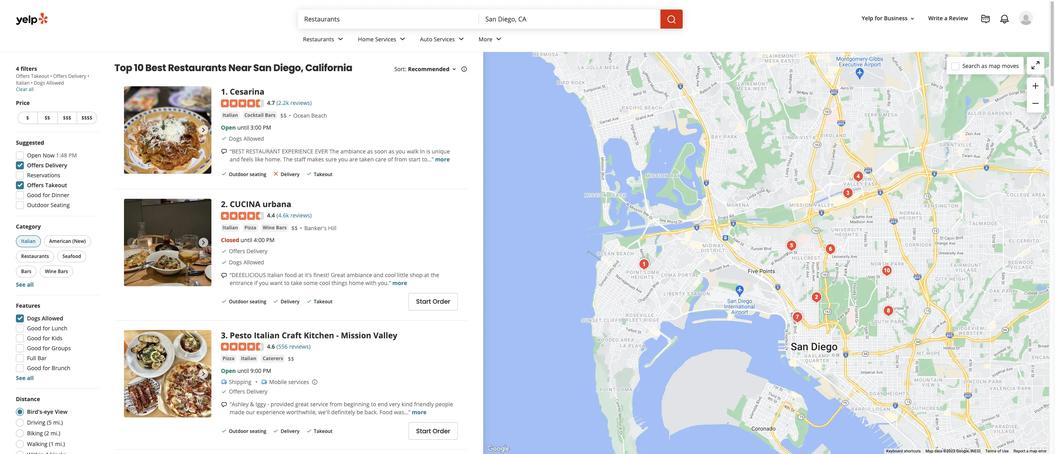Task type: locate. For each thing, give the bounding box(es) containing it.
1 vertical spatial wine bars
[[45, 268, 68, 275]]

slideshow element for 3
[[124, 330, 211, 417]]

4.4 star rating image
[[221, 212, 264, 220]]

american (new)
[[49, 238, 86, 244]]

1 horizontal spatial a
[[1027, 449, 1029, 453]]

5 good from the top
[[27, 364, 41, 372]]

16 checkmark v2 image
[[221, 135, 227, 142], [221, 298, 227, 304], [306, 298, 312, 304], [221, 428, 227, 434], [306, 428, 312, 434]]

allowed up "good for lunch"
[[42, 314, 63, 322]]

good down full
[[27, 364, 41, 372]]

dogs right clear all link
[[34, 80, 45, 86]]

care
[[375, 155, 387, 163]]

24 chevron down v2 image
[[457, 34, 466, 44]]

pizza link
[[243, 224, 258, 232], [221, 355, 236, 363]]

a right write
[[945, 14, 948, 22]]

1 previous image from the top
[[127, 125, 137, 135]]

1 start order from the top
[[416, 297, 450, 306]]

. for 1
[[226, 86, 228, 97]]

good for good for groups
[[27, 344, 41, 352]]

1 vertical spatial more
[[393, 279, 407, 287]]

1 horizontal spatial pizza button
[[243, 224, 258, 232]]

see up 'distance'
[[16, 374, 26, 382]]

report
[[1014, 449, 1026, 453]]

(2.2k reviews) link
[[277, 98, 312, 107]]

3
[[221, 330, 226, 341]]

1 horizontal spatial services
[[434, 35, 455, 43]]

italian button
[[221, 111, 240, 119], [221, 224, 240, 232], [16, 235, 41, 247], [239, 355, 258, 363]]

see all down bars button
[[16, 281, 34, 288]]

more link
[[473, 29, 510, 52]]

1 vertical spatial seating
[[250, 298, 266, 305]]

for for lunch
[[43, 324, 50, 332]]

cucina
[[230, 199, 261, 210]]

dogs allowed inside group
[[27, 314, 63, 322]]

2 order from the top
[[433, 427, 450, 436]]

ambiance up are
[[340, 147, 366, 155]]

wine bars for the bottommost wine bars button
[[45, 268, 68, 275]]

auto services link
[[414, 29, 473, 52]]

restaurants inside the "restaurants" button
[[21, 253, 49, 260]]

until left 4:00
[[241, 236, 252, 244]]

1 see from the top
[[16, 281, 26, 288]]

16 chevron down v2 image inside the recommended popup button
[[451, 66, 458, 72]]

order for pesto italian craft kitchen - mission valley
[[433, 427, 450, 436]]

0 vertical spatial a
[[945, 14, 948, 22]]

wine inside "link"
[[263, 224, 275, 231]]

reservations
[[27, 171, 60, 179]]

1 horizontal spatial to
[[371, 401, 376, 408]]

1 start order link from the top
[[409, 293, 458, 310]]

2 start order from the top
[[416, 427, 450, 436]]

services inside auto services link
[[434, 35, 455, 43]]

0 horizontal spatial at
[[298, 271, 303, 279]]

bars down (4.6k
[[276, 224, 287, 231]]

until for cucina
[[241, 236, 252, 244]]

group containing category
[[14, 223, 99, 289]]

24 chevron down v2 image inside 'home services' link
[[398, 34, 408, 44]]

ambiance inside "best restaurant experience ever the ambiance as soon as you walk in is unique and feels like home. the staff makes sure you are taken care of from start to…"
[[340, 147, 366, 155]]

4.6 link
[[267, 342, 275, 351]]

pm for 1 . cesarina
[[263, 124, 271, 131]]

24 chevron down v2 image inside restaurants link
[[336, 34, 345, 44]]

auto
[[420, 35, 433, 43]]

3 seating from the top
[[250, 428, 266, 434]]

16 speech v2 image
[[221, 148, 227, 155], [221, 402, 227, 408]]

0 vertical spatial of
[[388, 155, 393, 163]]

16 chevron down v2 image left 16 info v2 icon
[[451, 66, 458, 72]]

outdoor seating for pesto
[[229, 428, 266, 434]]

terms of use
[[986, 449, 1009, 453]]

mi.) for biking (2 mi.)
[[51, 429, 60, 437]]

cocktail
[[244, 112, 264, 118]]

2 vertical spatial more link
[[412, 408, 427, 416]]

pm right 1:48
[[69, 151, 77, 159]]

mi.) right (5
[[53, 419, 63, 426]]

0 vertical spatial pizza
[[244, 224, 256, 231]]

1 vertical spatial see
[[16, 374, 26, 382]]

farmer's bottega restaurant image
[[784, 238, 800, 253]]

1 horizontal spatial 16 chevron down v2 image
[[910, 15, 916, 22]]

None field
[[304, 15, 473, 23], [486, 15, 654, 23]]

1 order from the top
[[433, 297, 450, 306]]

italian button for the bottommost italian "link"
[[239, 355, 258, 363]]

unique
[[432, 147, 450, 155]]

1 vertical spatial to
[[371, 401, 376, 408]]

next image left closed
[[199, 238, 208, 247]]

good for kids
[[27, 334, 63, 342]]

0 vertical spatial open
[[221, 124, 236, 131]]

for down offers takeout
[[43, 191, 50, 199]]

reviews) for pesto
[[289, 343, 311, 350]]

good for good for brunch
[[27, 364, 41, 372]]

2 at from the left
[[424, 271, 429, 279]]

16 chevron down v2 image for recommended
[[451, 66, 458, 72]]

slideshow element
[[124, 86, 211, 174], [124, 199, 211, 286], [124, 330, 211, 417]]

open for 1
[[221, 124, 236, 131]]

start order down friendly
[[416, 427, 450, 436]]

3 . from the top
[[226, 330, 228, 341]]

open
[[221, 124, 236, 131], [27, 151, 41, 159], [221, 367, 236, 375]]

0 horizontal spatial pizza
[[223, 355, 235, 362]]

2 vertical spatial dogs allowed
[[27, 314, 63, 322]]

outdoor for 16 checkmark v2 icon underneath want
[[229, 298, 249, 305]]

1 horizontal spatial pizza
[[244, 224, 256, 231]]

more link for italian
[[412, 408, 427, 416]]

4 filters offers takeout • offers delivery • italian • dogs allowed clear all
[[16, 65, 89, 93]]

wine bars inside wine bars "link"
[[263, 224, 287, 231]]

0 vertical spatial pizza button
[[243, 224, 258, 232]]

0 vertical spatial to
[[284, 279, 290, 287]]

group
[[1027, 78, 1045, 113], [14, 139, 99, 211], [14, 223, 99, 289], [14, 302, 99, 382]]

report a map error
[[1014, 449, 1047, 453]]

2 vertical spatial restaurants
[[21, 253, 49, 260]]

. for 3
[[226, 330, 228, 341]]

map left "error"
[[1030, 449, 1038, 453]]

and up "you.""
[[374, 271, 384, 279]]

italian inside "deeelicious italian food at it's finest! great ambiance and cool little shop at the entrance if you want to take some cool things home with you."
[[267, 271, 283, 279]]

0 vertical spatial see all
[[16, 281, 34, 288]]

0 horizontal spatial from
[[330, 401, 342, 408]]

16 speech v2 image
[[221, 272, 227, 279]]

and down "best
[[230, 155, 240, 163]]

0 vertical spatial 16 speech v2 image
[[221, 148, 227, 155]]

1 vertical spatial slideshow element
[[124, 199, 211, 286]]

24 chevron down v2 image for more
[[494, 34, 504, 44]]

as up taken
[[367, 147, 373, 155]]

order down the
[[433, 297, 450, 306]]

2 horizontal spatial as
[[982, 62, 988, 69]]

for for groups
[[43, 344, 50, 352]]

1 vertical spatial ambiance
[[347, 271, 372, 279]]

start order down the
[[416, 297, 450, 306]]

see all down full
[[16, 374, 34, 382]]

seating for italian
[[250, 428, 266, 434]]

4 good from the top
[[27, 344, 41, 352]]

outdoor
[[229, 171, 249, 178], [27, 201, 49, 209], [229, 298, 249, 305], [229, 428, 249, 434]]

bars inside "link"
[[276, 224, 287, 231]]

$$$$ button
[[77, 112, 97, 124]]

takeout up dinner
[[45, 181, 67, 189]]

0 vertical spatial outdoor seating
[[229, 171, 266, 178]]

for up good for kids
[[43, 324, 50, 332]]

. left pesto
[[226, 330, 228, 341]]

outdoor down feels at the left top
[[229, 171, 249, 178]]

1 vertical spatial 16 speech v2 image
[[221, 402, 227, 408]]

italian up want
[[267, 271, 283, 279]]

0 horizontal spatial map
[[989, 62, 1001, 69]]

2 horizontal spatial more
[[435, 155, 450, 163]]

1 none field from the left
[[304, 15, 473, 23]]

1 horizontal spatial 24 chevron down v2 image
[[398, 34, 408, 44]]

cucina urbana image
[[124, 199, 211, 286]]

2 see from the top
[[16, 374, 26, 382]]

2 vertical spatial outdoor seating
[[229, 428, 266, 434]]

0 vertical spatial see
[[16, 281, 26, 288]]

2 24 chevron down v2 image from the left
[[398, 34, 408, 44]]

2 . from the top
[[226, 199, 228, 210]]

2 see all button from the top
[[16, 374, 34, 382]]

takeout inside 4 filters offers takeout • offers delivery • italian • dogs allowed clear all
[[31, 73, 49, 80]]

1 vertical spatial .
[[226, 199, 228, 210]]

3 slideshow element from the top
[[124, 330, 211, 417]]

pizza up closed until 4:00 pm
[[244, 224, 256, 231]]

2 seating from the top
[[250, 298, 266, 305]]

outdoor seating
[[229, 171, 266, 178], [229, 298, 266, 305], [229, 428, 266, 434]]

16 speech v2 image left "best
[[221, 148, 227, 155]]

0 vertical spatial offers delivery
[[27, 161, 67, 169]]

1 horizontal spatial pizza link
[[243, 224, 258, 232]]

of right care
[[388, 155, 393, 163]]

map
[[926, 449, 934, 453]]

pesto italian craft kitchen - mission valley image
[[124, 330, 211, 417]]

restaurants up 1
[[168, 61, 227, 74]]

1 seating from the top
[[250, 171, 266, 178]]

1 vertical spatial 16 chevron down v2 image
[[451, 66, 458, 72]]

3 good from the top
[[27, 334, 41, 342]]

2 vertical spatial reviews)
[[289, 343, 311, 350]]

dogs up "deeelicious
[[229, 258, 242, 266]]

caterers button
[[261, 355, 285, 363]]

experience
[[257, 408, 285, 416]]

full
[[27, 354, 36, 362]]

$$$$
[[81, 114, 92, 121]]

seafood
[[62, 253, 81, 260]]

2 vertical spatial all
[[27, 374, 34, 382]]

2 start order link from the top
[[409, 422, 458, 440]]

services
[[375, 35, 396, 43], [434, 35, 455, 43]]

write a review link
[[925, 11, 972, 26]]

start down shop
[[416, 297, 431, 306]]

more link down friendly
[[412, 408, 427, 416]]

california
[[305, 61, 352, 74]]

2 good from the top
[[27, 324, 41, 332]]

ambiance up home
[[347, 271, 372, 279]]

as
[[982, 62, 988, 69], [367, 147, 373, 155], [389, 147, 394, 155]]

24 chevron down v2 image inside more link
[[494, 34, 504, 44]]

pm right 9:00
[[263, 367, 271, 375]]

next image
[[199, 238, 208, 247], [199, 369, 208, 378]]

1 horizontal spatial wine bars
[[263, 224, 287, 231]]

provided
[[271, 401, 294, 408]]

map for moves
[[989, 62, 1001, 69]]

pm for 2 . cucina urbana
[[266, 236, 275, 244]]

tavola nostra pizzeria e cucina image
[[823, 241, 839, 257]]

bars for cocktail bars button
[[265, 112, 276, 118]]

start order
[[416, 297, 450, 306], [416, 427, 450, 436]]

takeout down we'll
[[314, 428, 333, 434]]

see down bars button
[[16, 281, 26, 288]]

0 vertical spatial more
[[435, 155, 450, 163]]

16 chevron down v2 image
[[910, 15, 916, 22], [451, 66, 458, 72]]

and inside "deeelicious italian food at it's finest! great ambiance and cool little shop at the entrance if you want to take some cool things home with you."
[[374, 271, 384, 279]]

16 checkmark v2 image down 16 shipping v2 image at the left bottom of page
[[221, 389, 227, 395]]

0 vertical spatial ambiance
[[340, 147, 366, 155]]

cucina urbana link
[[230, 199, 291, 210]]

italian button for italian "link" corresponding to cucina
[[221, 224, 240, 232]]

the
[[329, 147, 339, 155], [283, 155, 293, 163]]

1 . from the top
[[226, 86, 228, 97]]

iggy
[[256, 401, 266, 408]]

allowed
[[46, 80, 64, 86], [244, 135, 264, 142], [244, 258, 264, 266], [42, 314, 63, 322]]

services inside 'home services' link
[[375, 35, 396, 43]]

offers up price group
[[53, 73, 67, 80]]

you left walk
[[396, 147, 406, 155]]

1 vertical spatial wine
[[45, 268, 57, 275]]

start
[[409, 155, 421, 163]]

1:48
[[56, 151, 67, 159]]

4.6 star rating image
[[221, 343, 264, 351]]

2 services from the left
[[434, 35, 455, 43]]

outdoor seating down our
[[229, 428, 266, 434]]

bars for the bottommost wine bars button
[[58, 268, 68, 275]]

1 at from the left
[[298, 271, 303, 279]]

open right next image
[[221, 124, 236, 131]]

2 vertical spatial seating
[[250, 428, 266, 434]]

until left 3:00
[[237, 124, 249, 131]]

restaurants inside restaurants link
[[303, 35, 334, 43]]

more down little
[[393, 279, 407, 287]]

info icon image
[[312, 379, 318, 385], [312, 379, 318, 385]]

allowed inside 4 filters offers takeout • offers delivery • italian • dogs allowed clear all
[[46, 80, 64, 86]]

None search field
[[298, 10, 684, 29]]

from up definitely
[[330, 401, 342, 408]]

to up back.
[[371, 401, 376, 408]]

order down people
[[433, 427, 450, 436]]

2 16 speech v2 image from the top
[[221, 402, 227, 408]]

bars for topmost wine bars button
[[276, 224, 287, 231]]

restaurants up california
[[303, 35, 334, 43]]

dogs
[[34, 80, 45, 86], [229, 135, 242, 142], [229, 258, 242, 266], [27, 314, 40, 322]]

$$ left $$$ button
[[45, 114, 50, 121]]

takeout down filters on the left top of the page
[[31, 73, 49, 80]]

restaurants up bars button
[[21, 253, 49, 260]]

for right 'yelp'
[[875, 14, 883, 22]]

mobile services
[[269, 378, 309, 386]]

3:00
[[250, 124, 261, 131]]

wine bars down 'seafood' button
[[45, 268, 68, 275]]

user actions element
[[856, 10, 1045, 59]]

takeout down makes
[[314, 171, 333, 178]]

next image for 2 . cucina urbana
[[199, 238, 208, 247]]

takeout
[[31, 73, 49, 80], [314, 171, 333, 178], [45, 181, 67, 189], [314, 298, 333, 305], [314, 428, 333, 434]]

more down unique
[[435, 155, 450, 163]]

from left the start
[[395, 155, 407, 163]]

- right kitchen
[[336, 330, 339, 341]]

all down bars button
[[27, 281, 34, 288]]

mi.) for walking (1 mi.)
[[55, 440, 65, 448]]

1 vertical spatial italian link
[[221, 224, 240, 232]]

dogs allowed up "good for lunch"
[[27, 314, 63, 322]]

16 chevron down v2 image for yelp for business
[[910, 15, 916, 22]]

2 outdoor seating from the top
[[229, 298, 266, 305]]

1 vertical spatial next image
[[199, 369, 208, 378]]

see all button
[[16, 281, 34, 288], [16, 374, 34, 382]]

0 horizontal spatial to
[[284, 279, 290, 287]]

24 chevron down v2 image left 'home'
[[336, 34, 345, 44]]

wine for topmost wine bars button
[[263, 224, 275, 231]]

all down full
[[27, 374, 34, 382]]

restaurants link
[[297, 29, 352, 52]]

previous image
[[127, 125, 137, 135], [127, 238, 137, 247], [127, 369, 137, 378]]

0 horizontal spatial wine bars button
[[40, 266, 73, 277]]

1 slideshow element from the top
[[124, 86, 211, 174]]

1 vertical spatial reviews)
[[290, 212, 312, 219]]

1 see all from the top
[[16, 281, 34, 288]]

for inside button
[[875, 14, 883, 22]]

mission
[[341, 330, 371, 341]]

3 outdoor seating from the top
[[229, 428, 266, 434]]

1 next image from the top
[[199, 238, 208, 247]]

wine down the "restaurants" button
[[45, 268, 57, 275]]

2 previous image from the top
[[127, 238, 137, 247]]

1 vertical spatial start order link
[[409, 422, 458, 440]]

wine bars inside group
[[45, 268, 68, 275]]

1 vertical spatial pizza
[[223, 355, 235, 362]]

2 vertical spatial offers delivery
[[229, 388, 268, 395]]

order
[[433, 297, 450, 306], [433, 427, 450, 436]]

more for urbana
[[393, 279, 407, 287]]

dogs down features
[[27, 314, 40, 322]]

1 24 chevron down v2 image from the left
[[336, 34, 345, 44]]

ambiance
[[340, 147, 366, 155], [347, 271, 372, 279]]

services for auto services
[[434, 35, 455, 43]]

outdoor down the 'good for dinner'
[[27, 201, 49, 209]]

0 horizontal spatial wine bars
[[45, 268, 68, 275]]

16 checkmark v2 image down makes
[[306, 171, 312, 177]]

ocean beach
[[293, 112, 327, 119]]

wine bars down 4.4
[[263, 224, 287, 231]]

at left the
[[424, 271, 429, 279]]

more down friendly
[[412, 408, 427, 416]]

1 vertical spatial of
[[998, 449, 1002, 453]]

1 horizontal spatial wine bars button
[[261, 224, 288, 232]]

2 next image from the top
[[199, 369, 208, 378]]

0 vertical spatial .
[[226, 86, 228, 97]]

1 16 speech v2 image from the top
[[221, 148, 227, 155]]

2 horizontal spatial more link
[[435, 155, 450, 163]]

more for italian
[[412, 408, 427, 416]]

auto services
[[420, 35, 455, 43]]

2 none field from the left
[[486, 15, 654, 23]]

all inside 4 filters offers takeout • offers delivery • italian • dogs allowed clear all
[[29, 86, 34, 93]]

1 good from the top
[[27, 191, 41, 199]]

24 chevron down v2 image for restaurants
[[336, 34, 345, 44]]

0 horizontal spatial •
[[31, 80, 33, 86]]

24 chevron down v2 image
[[336, 34, 345, 44], [398, 34, 408, 44], [494, 34, 504, 44]]

2 vertical spatial more
[[412, 408, 427, 416]]

1 vertical spatial outdoor seating
[[229, 298, 266, 305]]

people
[[435, 401, 453, 408]]

4
[[16, 65, 19, 72]]

italian link for cesarina
[[221, 111, 240, 119]]

slideshow element for 2
[[124, 199, 211, 286]]

0 vertical spatial order
[[433, 297, 450, 306]]

16 chevron down v2 image inside yelp for business button
[[910, 15, 916, 22]]

allowed inside group
[[42, 314, 63, 322]]

$ button
[[17, 112, 37, 124]]

start order link down friendly
[[409, 422, 458, 440]]

bird's-
[[27, 408, 44, 415]]

pizza link down the 4.6 star rating image
[[221, 355, 236, 363]]

4.7
[[267, 99, 275, 107]]

and
[[230, 155, 240, 163], [374, 271, 384, 279]]

pm right 3:00
[[263, 124, 271, 131]]

3 24 chevron down v2 image from the left
[[494, 34, 504, 44]]

16 checkmark v2 image up the 2
[[221, 171, 227, 177]]

to inside "deeelicious italian food at it's finest! great ambiance and cool little shop at the entrance if you want to take some cool things home with you."
[[284, 279, 290, 287]]

offers delivery for mobile services
[[229, 388, 268, 395]]

zoom in image
[[1031, 81, 1041, 91]]

delivery inside 4 filters offers takeout • offers delivery • italian • dogs allowed clear all
[[68, 73, 86, 80]]

1 vertical spatial previous image
[[127, 238, 137, 247]]

see
[[16, 281, 26, 288], [16, 374, 26, 382]]

the up sure
[[329, 147, 339, 155]]

1 see all button from the top
[[16, 281, 34, 288]]

business
[[884, 14, 908, 22]]

a right report
[[1027, 449, 1029, 453]]

pizza down the 4.6 star rating image
[[223, 355, 235, 362]]

none field near
[[486, 15, 654, 23]]

1 services from the left
[[375, 35, 396, 43]]

0 vertical spatial next image
[[199, 238, 208, 247]]

clear
[[16, 86, 27, 93]]

outdoor down entrance
[[229, 298, 249, 305]]

0 horizontal spatial more link
[[393, 279, 407, 287]]

1 start from the top
[[416, 297, 431, 306]]

shipping
[[229, 378, 252, 386]]

wine bars for topmost wine bars button
[[263, 224, 287, 231]]

seating
[[250, 171, 266, 178], [250, 298, 266, 305], [250, 428, 266, 434]]

3 previous image from the top
[[127, 369, 137, 378]]

1 horizontal spatial and
[[374, 271, 384, 279]]

outdoor for the 16 close v2 icon
[[229, 171, 249, 178]]

0 vertical spatial and
[[230, 155, 240, 163]]

(4.6k
[[277, 212, 289, 219]]

outdoor seating for cucina
[[229, 298, 266, 305]]

from
[[395, 155, 407, 163], [330, 401, 342, 408]]

1 horizontal spatial map
[[1030, 449, 1038, 453]]

start order link for cucina urbana
[[409, 293, 458, 310]]

2 see all from the top
[[16, 374, 34, 382]]

pm right 4:00
[[266, 236, 275, 244]]

wine
[[263, 224, 275, 231], [45, 268, 57, 275]]

best
[[145, 61, 166, 74]]

offers delivery inside group
[[27, 161, 67, 169]]

wine down 4.4
[[263, 224, 275, 231]]

seating down our
[[250, 428, 266, 434]]

0 vertical spatial restaurants
[[303, 35, 334, 43]]

use
[[1002, 449, 1009, 453]]

0 vertical spatial wine
[[263, 224, 275, 231]]

mi.) for driving (5 mi.)
[[53, 419, 63, 426]]

pizza button
[[243, 224, 258, 232], [221, 355, 236, 363]]

1 vertical spatial and
[[374, 271, 384, 279]]

"best restaurant experience ever the ambiance as soon as you walk in is unique and feels like home. the staff makes sure you are taken care of from start to…"
[[230, 147, 450, 163]]

0 vertical spatial reviews)
[[290, 99, 312, 107]]

1 vertical spatial mi.)
[[51, 429, 60, 437]]

as right 'search'
[[982, 62, 988, 69]]

a inside "link"
[[945, 14, 948, 22]]

recommended
[[408, 65, 450, 73]]

wine bars button
[[261, 224, 288, 232], [40, 266, 73, 277]]

see for category
[[16, 281, 26, 288]]

start
[[416, 297, 431, 306], [416, 427, 431, 436]]

0 vertical spatial from
[[395, 155, 407, 163]]

1 vertical spatial cool
[[319, 279, 330, 287]]

$$ down (2.2k
[[280, 112, 287, 119]]

next image left 'shipping'
[[199, 369, 208, 378]]

2 start from the top
[[416, 427, 431, 436]]

2 slideshow element from the top
[[124, 199, 211, 286]]

16 checkmark v2 image
[[221, 171, 227, 177], [306, 171, 312, 177], [221, 248, 227, 254], [221, 259, 227, 265], [273, 298, 279, 304], [221, 389, 227, 395], [273, 428, 279, 434]]

16 shipping v2 image
[[261, 379, 268, 385]]

2 vertical spatial open
[[221, 367, 236, 375]]

option group
[[14, 395, 99, 454]]

dogs allowed up "deeelicious
[[229, 258, 264, 266]]

reviews) down craft at the bottom left
[[289, 343, 311, 350]]

2 horizontal spatial restaurants
[[303, 35, 334, 43]]

reviews)
[[290, 99, 312, 107], [290, 212, 312, 219], [289, 343, 311, 350]]

urbana
[[263, 199, 291, 210]]

see all button down full
[[16, 374, 34, 382]]

reviews) for cucina
[[290, 212, 312, 219]]

taken
[[359, 155, 374, 163]]

0 vertical spatial 16 chevron down v2 image
[[910, 15, 916, 22]]

1 vertical spatial start order
[[416, 427, 450, 436]]

0 horizontal spatial as
[[367, 147, 373, 155]]

with
[[365, 279, 377, 287]]

wine inside group
[[45, 268, 57, 275]]

takeout down some
[[314, 298, 333, 305]]

1 horizontal spatial none field
[[486, 15, 654, 23]]

0 horizontal spatial services
[[375, 35, 396, 43]]

italian button up open until 9:00 pm
[[239, 355, 258, 363]]

allowed up "deeelicious
[[244, 258, 264, 266]]

good down "good for lunch"
[[27, 334, 41, 342]]

map for error
[[1030, 449, 1038, 453]]

map region
[[414, 0, 1056, 454]]

see for features
[[16, 374, 26, 382]]

at
[[298, 271, 303, 279], [424, 271, 429, 279]]

start down friendly
[[416, 427, 431, 436]]

for down bar
[[43, 364, 50, 372]]

outdoor seating down entrance
[[229, 298, 266, 305]]

0 vertical spatial cool
[[385, 271, 396, 279]]

lucca's pizzeria and market image
[[851, 168, 867, 184]]

good up full
[[27, 344, 41, 352]]

pm
[[263, 124, 271, 131], [69, 151, 77, 159], [266, 236, 275, 244], [263, 367, 271, 375]]

2 vertical spatial .
[[226, 330, 228, 341]]

see all button for category
[[16, 281, 34, 288]]

1 vertical spatial pizza button
[[221, 355, 236, 363]]

0 horizontal spatial a
[[945, 14, 948, 22]]

restaurant
[[246, 147, 280, 155]]

clear all link
[[16, 86, 34, 93]]

piacere mio - south park image
[[881, 303, 897, 319]]

1 vertical spatial all
[[27, 281, 34, 288]]



Task type: vqa. For each thing, say whether or not it's contained in the screenshot.
middle Italian link
yes



Task type: describe. For each thing, give the bounding box(es) containing it.
google image
[[485, 444, 512, 454]]

cucina urbana image
[[809, 289, 825, 305]]

(556 reviews) link
[[277, 342, 311, 351]]

if
[[254, 279, 258, 287]]

seafood button
[[57, 250, 86, 262]]

allowed down 3:00
[[244, 135, 264, 142]]

open until 3:00 pm
[[221, 124, 271, 131]]

be
[[357, 408, 363, 416]]

1 vertical spatial you
[[338, 155, 348, 163]]

biking (2 mi.)
[[27, 429, 60, 437]]

start order for pesto italian craft kitchen - mission valley
[[416, 427, 450, 436]]

caterers
[[263, 355, 283, 362]]

1 outdoor seating from the top
[[229, 171, 266, 178]]

hill
[[328, 224, 337, 232]]

eye
[[44, 408, 53, 415]]

a for report
[[1027, 449, 1029, 453]]

delivery inside group
[[45, 161, 67, 169]]

valley
[[373, 330, 398, 341]]

(556 reviews)
[[277, 343, 311, 350]]

expand map image
[[1031, 60, 1041, 70]]

feels
[[241, 155, 253, 163]]

yelp for business button
[[859, 11, 919, 26]]

offers down closed
[[229, 247, 245, 255]]

(4.6k reviews) link
[[277, 211, 312, 219]]

more link for urbana
[[393, 279, 407, 287]]

cesarina image
[[124, 86, 211, 174]]

and inside "best restaurant experience ever the ambiance as soon as you walk in is unique and feels like home. the staff makes sure you are taken care of from start to…"
[[230, 155, 240, 163]]

start for 2 . cucina urbana
[[416, 297, 431, 306]]

cori pastificio trattoria image
[[879, 263, 895, 278]]

zoom out image
[[1031, 99, 1041, 108]]

open until 9:00 pm
[[221, 367, 271, 375]]

Near text field
[[486, 15, 654, 23]]

good for good for dinner
[[27, 191, 41, 199]]

16 speech v2 image for 3
[[221, 402, 227, 408]]

finest!
[[314, 271, 329, 279]]

craft
[[282, 330, 302, 341]]

1 horizontal spatial the
[[329, 147, 339, 155]]

takeout inside group
[[45, 181, 67, 189]]

you."
[[378, 279, 391, 287]]

offers delivery for 1:48 pm
[[27, 161, 67, 169]]

for for business
[[875, 14, 883, 22]]

home services link
[[352, 29, 414, 52]]

category
[[16, 223, 41, 230]]

1 . cesarina
[[221, 86, 265, 97]]

1 vertical spatial offers delivery
[[229, 247, 268, 255]]

16 info v2 image
[[461, 66, 468, 72]]

food
[[285, 271, 297, 279]]

order for cucina urbana
[[433, 297, 450, 306]]

home.
[[265, 155, 282, 163]]

civico 1845 image
[[790, 308, 806, 324]]

italian down category
[[21, 238, 36, 244]]

distance
[[16, 395, 40, 403]]

keyboard
[[887, 449, 903, 453]]

0 vertical spatial pizza link
[[243, 224, 258, 232]]

$$$
[[63, 114, 71, 121]]

we'll
[[318, 408, 330, 416]]

a for write
[[945, 14, 948, 22]]

driving
[[27, 419, 45, 426]]

4.4 link
[[267, 211, 275, 219]]

$$ for cesarina
[[280, 112, 287, 119]]

"ashley & iggy - provided great service from beginning to end very kind friendly people made our experience worthwhile, we'll definitely be back. food was…"
[[230, 401, 453, 416]]

of inside "best restaurant experience ever the ambiance as soon as you walk in is unique and feels like home. the staff makes sure you are taken care of from start to…"
[[388, 155, 393, 163]]

report a map error link
[[1014, 449, 1047, 453]]

see all for features
[[16, 374, 34, 382]]

0 vertical spatial wine bars button
[[261, 224, 288, 232]]

0 vertical spatial dogs allowed
[[229, 135, 264, 142]]

to inside "ashley & iggy - provided great service from beginning to end very kind friendly people made our experience worthwhile, we'll definitely be back. food was…"
[[371, 401, 376, 408]]

kind
[[402, 401, 413, 408]]

offers down reservations
[[27, 181, 44, 189]]

in
[[420, 147, 425, 155]]

dogs inside group
[[27, 314, 40, 322]]

great
[[331, 271, 345, 279]]

1 horizontal spatial as
[[389, 147, 394, 155]]

outdoor for 16 checkmark v2 icon under 'experience'
[[229, 428, 249, 434]]

map data ©2023 google, inegi
[[926, 449, 981, 453]]

. for 2
[[226, 199, 228, 210]]

(new)
[[72, 238, 86, 244]]

view
[[55, 408, 68, 415]]

4.7 star rating image
[[221, 99, 264, 107]]

inegi
[[971, 449, 981, 453]]

more
[[479, 35, 493, 43]]

search image
[[667, 15, 676, 24]]

our
[[246, 408, 255, 416]]

option group containing distance
[[14, 395, 99, 454]]

2 horizontal spatial •
[[88, 73, 89, 80]]

open inside group
[[27, 151, 41, 159]]

$$ for cucina
[[291, 224, 298, 232]]

cocktail bars
[[244, 112, 276, 118]]

16 checkmark v2 image down 'experience'
[[273, 428, 279, 434]]

16 close v2 image
[[273, 171, 279, 177]]

ristorante illando image
[[790, 309, 806, 325]]

italian up 4.6 link
[[254, 330, 280, 341]]

see all for category
[[16, 281, 34, 288]]

start for 3 . pesto italian craft kitchen - mission valley
[[416, 427, 431, 436]]

pizza button for pizza link to the top
[[243, 224, 258, 232]]

pesto italian craft kitchen - mission valley image
[[840, 185, 856, 201]]

soon
[[375, 147, 387, 155]]

great
[[295, 401, 309, 408]]

from inside "best restaurant experience ever the ambiance as soon as you walk in is unique and feels like home. the staff makes sure you are taken care of from start to…"
[[395, 155, 407, 163]]

search
[[963, 62, 980, 69]]

ambiance inside "deeelicious italian food at it's finest! great ambiance and cool little shop at the entrance if you want to take some cool things home with you."
[[347, 271, 372, 279]]

none field find
[[304, 15, 473, 23]]

dogs inside 4 filters offers takeout • offers delivery • italian • dogs allowed clear all
[[34, 80, 45, 86]]

beach
[[311, 112, 327, 119]]

suggested
[[16, 139, 44, 146]]

- inside "ashley & iggy - provided great service from beginning to end very kind friendly people made our experience worthwhile, we'll definitely be back. food was…"
[[268, 401, 269, 408]]

"ashley
[[230, 401, 249, 408]]

for for brunch
[[43, 364, 50, 372]]

offers up reservations
[[27, 161, 44, 169]]

next image for 3 . pesto italian craft kitchen - mission valley
[[199, 369, 208, 378]]

pm inside group
[[69, 151, 77, 159]]

notifications image
[[1000, 14, 1010, 24]]

from inside "ashley & iggy - provided great service from beginning to end very kind friendly people made our experience worthwhile, we'll definitely be back. food was…"
[[330, 401, 342, 408]]

1 horizontal spatial restaurants
[[168, 61, 227, 74]]

banker's
[[304, 224, 327, 232]]

1 vertical spatial dogs allowed
[[229, 258, 264, 266]]

for for kids
[[43, 334, 50, 342]]

business categories element
[[297, 29, 1034, 52]]

©2023
[[944, 449, 956, 453]]

start order link for pesto italian craft kitchen - mission valley
[[409, 422, 458, 440]]

ocean
[[293, 112, 310, 119]]

cocktail bars link
[[243, 111, 277, 119]]

previous image for 2
[[127, 238, 137, 247]]

price group
[[16, 99, 99, 126]]

ever
[[315, 147, 328, 155]]

italian up closed
[[223, 224, 238, 231]]

16 checkmark v2 image down closed
[[221, 248, 227, 254]]

for for dinner
[[43, 191, 50, 199]]

16 checkmark v2 image up 16 speech v2 icon
[[221, 259, 227, 265]]

projects image
[[981, 14, 991, 24]]

1 vertical spatial pizza link
[[221, 355, 236, 363]]

like
[[255, 155, 264, 163]]

top
[[114, 61, 132, 74]]

until for cesarina
[[237, 124, 249, 131]]

all for category
[[27, 281, 34, 288]]

0 vertical spatial -
[[336, 330, 339, 341]]

want
[[270, 279, 283, 287]]

shortcuts
[[904, 449, 921, 453]]

slideshow element for 1
[[124, 86, 211, 174]]

4.6
[[267, 343, 275, 350]]

restaurants for restaurants link
[[303, 35, 334, 43]]

good for good for kids
[[27, 334, 41, 342]]

group containing suggested
[[14, 139, 99, 211]]

closed
[[221, 236, 239, 244]]

24 chevron down v2 image for home services
[[398, 34, 408, 44]]

italian inside 4 filters offers takeout • offers delivery • italian • dogs allowed clear all
[[16, 80, 30, 86]]

(1
[[49, 440, 54, 448]]

is
[[426, 147, 431, 155]]

2 vertical spatial italian link
[[239, 355, 258, 363]]

1
[[221, 86, 226, 97]]

16 checkmark v2 image down want
[[273, 298, 279, 304]]

pm for 3 . pesto italian craft kitchen - mission valley
[[263, 367, 271, 375]]

italian link for cucina
[[221, 224, 240, 232]]

&
[[250, 401, 254, 408]]

italian button down category
[[16, 235, 41, 247]]

sort:
[[394, 65, 407, 73]]

$
[[26, 114, 29, 121]]

0 vertical spatial you
[[396, 147, 406, 155]]

error
[[1039, 449, 1047, 453]]

dogs up "best
[[229, 135, 242, 142]]

to…"
[[422, 155, 434, 163]]

next image
[[199, 125, 208, 135]]

italian button for italian "link" related to cesarina
[[221, 111, 240, 119]]

driving (5 mi.)
[[27, 419, 63, 426]]

(4.6k reviews)
[[277, 212, 312, 219]]

Find text field
[[304, 15, 473, 23]]

previous image for 3
[[127, 369, 137, 378]]

american (new) button
[[44, 235, 91, 247]]

3 . pesto italian craft kitchen - mission valley
[[221, 330, 398, 341]]

kids
[[52, 334, 63, 342]]

0 horizontal spatial cool
[[319, 279, 330, 287]]

terms of use link
[[986, 449, 1009, 453]]

italian up open until 9:00 pm
[[241, 355, 256, 362]]

1 horizontal spatial of
[[998, 449, 1002, 453]]

made
[[230, 408, 245, 416]]

was…"
[[394, 408, 411, 416]]

shop
[[410, 271, 423, 279]]

previous image for 1
[[127, 125, 137, 135]]

cesarina image
[[636, 256, 652, 272]]

worthwhile,
[[287, 408, 317, 416]]

(2
[[44, 429, 49, 437]]

keyboard shortcuts
[[887, 449, 921, 453]]

16 shipping v2 image
[[221, 379, 227, 385]]

all for features
[[27, 374, 34, 382]]

good for good for lunch
[[27, 324, 41, 332]]

(556
[[277, 343, 288, 350]]

$$ for pesto
[[288, 355, 294, 363]]

until for pesto
[[237, 367, 249, 375]]

services for home services
[[375, 35, 396, 43]]

seating for urbana
[[250, 298, 266, 305]]

offers down 'shipping'
[[229, 388, 245, 395]]

group containing features
[[14, 302, 99, 382]]

end
[[378, 401, 388, 408]]

outdoor inside group
[[27, 201, 49, 209]]

are
[[349, 155, 358, 163]]

terms
[[986, 449, 997, 453]]

bars down the "restaurants" button
[[21, 268, 31, 275]]

home services
[[358, 35, 396, 43]]

restaurants for the "restaurants" button
[[21, 253, 49, 260]]

keyboard shortcuts button
[[887, 448, 921, 454]]

wine for the bottommost wine bars button
[[45, 268, 57, 275]]

offers down 4
[[16, 73, 30, 80]]

0 vertical spatial more link
[[435, 155, 450, 163]]

open for 3
[[221, 367, 236, 375]]

1 vertical spatial wine bars button
[[40, 266, 73, 277]]

1 vertical spatial the
[[283, 155, 293, 163]]

pizza button for the bottom pizza link
[[221, 355, 236, 363]]

you inside "deeelicious italian food at it's finest! great ambiance and cool little shop at the entrance if you want to take some cool things home with you."
[[259, 279, 269, 287]]

$$$ button
[[57, 112, 77, 124]]

$$ inside button
[[45, 114, 50, 121]]

reviews) for cesarina
[[290, 99, 312, 107]]

see all button for features
[[16, 374, 34, 382]]

beginning
[[344, 401, 370, 408]]

1 horizontal spatial •
[[50, 73, 52, 80]]

tyler b. image
[[1019, 11, 1034, 25]]

1 horizontal spatial cool
[[385, 271, 396, 279]]

start order for cucina urbana
[[416, 297, 450, 306]]

full bar
[[27, 354, 47, 362]]

italian down "4.7 star rating" image
[[223, 112, 238, 118]]

16 speech v2 image for 1
[[221, 148, 227, 155]]

seating
[[51, 201, 70, 209]]

kitchen
[[304, 330, 334, 341]]

2
[[221, 199, 226, 210]]



